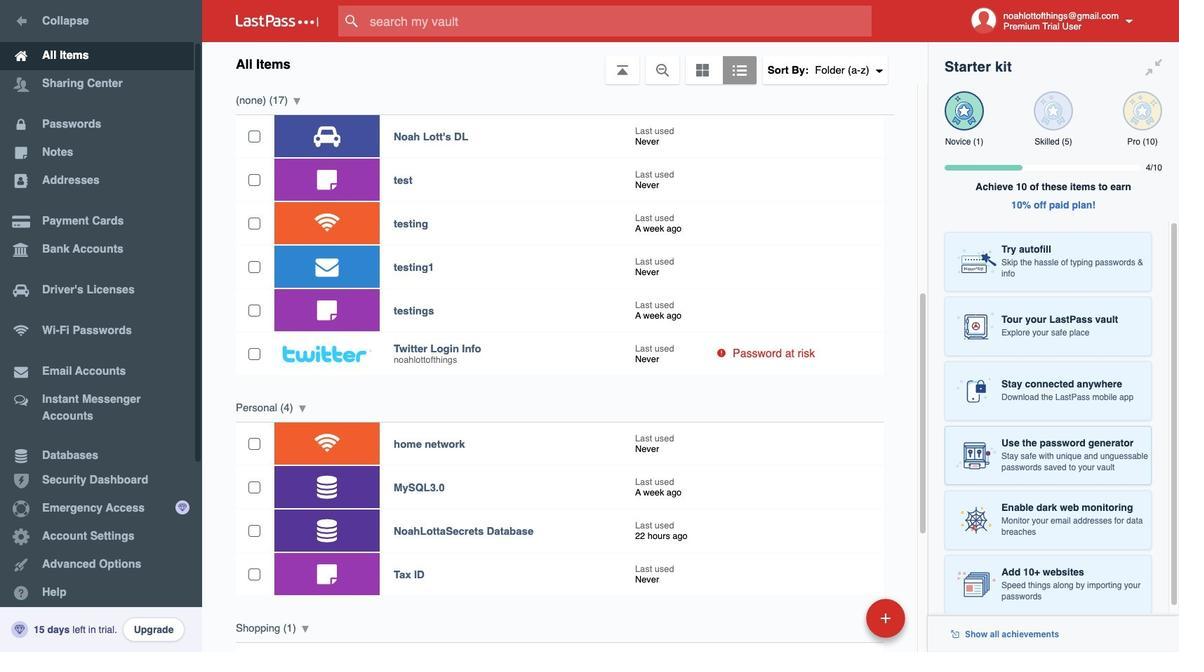 Task type: vqa. For each thing, say whether or not it's contained in the screenshot.
"password field"
no



Task type: locate. For each thing, give the bounding box(es) containing it.
lastpass image
[[236, 15, 319, 27]]

Search search field
[[338, 6, 899, 37]]



Task type: describe. For each thing, give the bounding box(es) containing it.
main navigation navigation
[[0, 0, 202, 652]]

new item element
[[770, 598, 911, 638]]

vault options navigation
[[202, 42, 928, 84]]

search my vault text field
[[338, 6, 899, 37]]

new item navigation
[[770, 595, 914, 652]]



